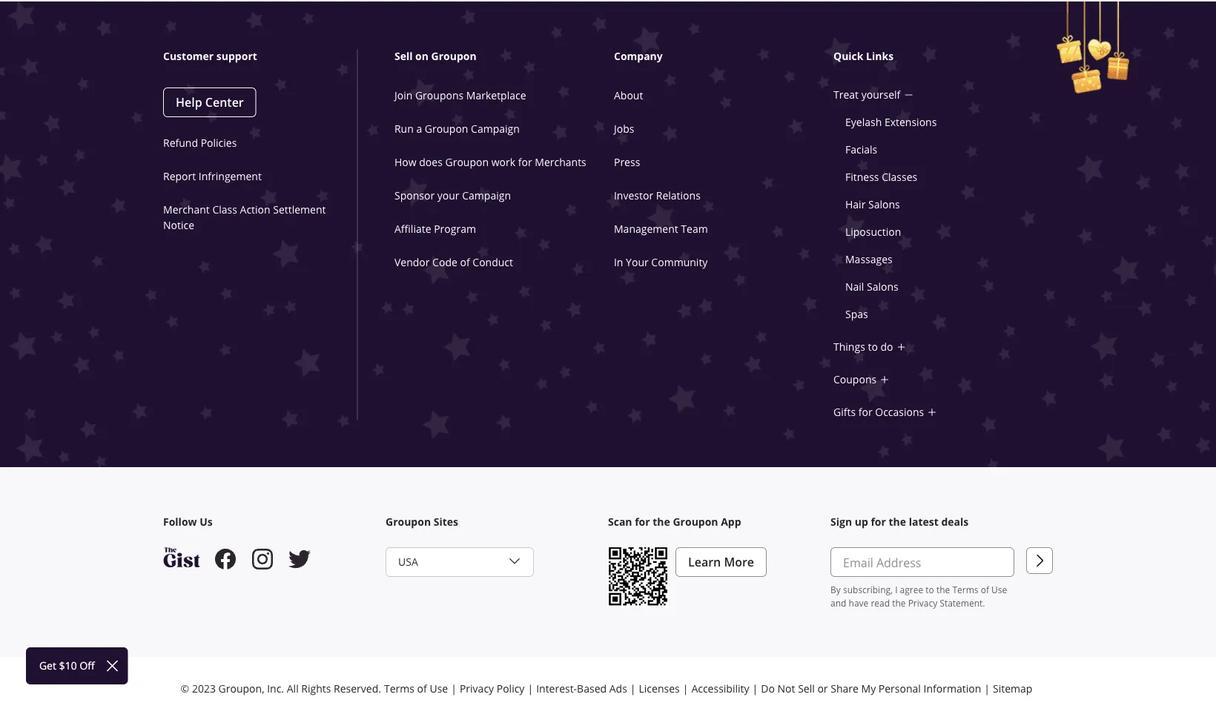 Task type: describe. For each thing, give the bounding box(es) containing it.
interest-
[[536, 682, 577, 695]]

join groupons marketplace link
[[395, 88, 526, 102]]

learn more link
[[676, 547, 767, 577]]

investor relations
[[614, 188, 701, 202]]

in your community link
[[614, 255, 708, 269]]

privacy statement. link
[[908, 597, 985, 609]]

the right 'scan'
[[653, 515, 670, 529]]

policies
[[201, 136, 237, 149]]

merchant
[[163, 202, 210, 216]]

the left "latest"
[[889, 515, 906, 529]]

report infringement link
[[163, 169, 262, 183]]

treat
[[834, 88, 859, 102]]

1 vertical spatial use
[[430, 682, 448, 695]]

reserved.
[[334, 682, 381, 695]]

management team
[[614, 222, 708, 235]]

3 | from the left
[[630, 682, 636, 695]]

code
[[432, 255, 457, 269]]

things to do
[[834, 340, 893, 354]]

eyelash extensions link
[[845, 115, 937, 129]]

follow us
[[163, 515, 213, 529]]

your
[[437, 188, 459, 202]]

groupon for does
[[445, 155, 489, 169]]

sign up for the latest deals
[[831, 515, 969, 529]]

yourself
[[862, 88, 901, 102]]

company heading
[[614, 49, 837, 64]]

things
[[834, 340, 865, 354]]

management
[[614, 222, 678, 235]]

sign up for the latest deals heading
[[831, 515, 1053, 529]]

how does groupon work for merchants
[[395, 155, 586, 169]]

settlement
[[273, 202, 326, 216]]

relations
[[656, 188, 701, 202]]

accessibility link
[[689, 682, 752, 695]]

sponsor your campaign
[[395, 188, 511, 202]]

support
[[216, 49, 257, 63]]

1 | from the left
[[451, 682, 457, 695]]

1 vertical spatial sell
[[798, 682, 815, 695]]

to inside by subscribing, i agree to the terms of use and have read the privacy statement.
[[926, 584, 934, 595]]

extensions
[[885, 115, 937, 129]]

on
[[415, 49, 429, 63]]

about
[[614, 88, 643, 102]]

by subscribing, i agree to the terms of use and have read the privacy statement.
[[831, 584, 1007, 609]]

fitness
[[845, 170, 879, 184]]

infringement
[[199, 169, 262, 183]]

scan
[[608, 515, 632, 529]]

1 vertical spatial campaign
[[462, 188, 511, 202]]

groupon for on
[[431, 49, 477, 63]]

0 vertical spatial campaign
[[471, 122, 520, 135]]

work
[[491, 155, 516, 169]]

the up privacy statement. link
[[937, 584, 950, 595]]

privacy policy link
[[457, 682, 528, 695]]

team
[[681, 222, 708, 235]]

links
[[866, 49, 894, 63]]

groupon for a
[[425, 122, 468, 135]]

policy
[[497, 682, 525, 695]]

do
[[881, 340, 893, 354]]

quick
[[834, 49, 864, 63]]

in your community
[[614, 255, 708, 269]]

scan for the groupon app
[[608, 515, 741, 529]]

eyelash extensions
[[845, 115, 937, 129]]

refund policies link
[[163, 136, 237, 149]]

sites
[[434, 515, 458, 529]]

sitemap
[[993, 682, 1033, 695]]

0 horizontal spatial to
[[868, 340, 878, 354]]

jobs link
[[614, 122, 634, 135]]

spas link
[[845, 307, 868, 321]]

use inside by subscribing, i agree to the terms of use and have read the privacy statement.
[[992, 584, 1007, 595]]

classes
[[882, 170, 918, 184]]

for right work
[[518, 155, 532, 169]]

quick links heading
[[834, 49, 1056, 64]]

run
[[395, 122, 414, 135]]

affiliate program
[[395, 222, 476, 235]]

the down i
[[892, 597, 906, 609]]

do not sell or share my personal information link
[[758, 682, 984, 695]]

all
[[287, 682, 299, 695]]

quick links
[[834, 49, 894, 63]]

jobs
[[614, 122, 634, 135]]

nail
[[845, 280, 864, 293]]

facials
[[845, 142, 877, 156]]

liposuction link
[[845, 225, 901, 238]]

not
[[778, 682, 795, 695]]

follow us heading
[[163, 515, 386, 529]]

1 vertical spatial privacy
[[460, 682, 494, 695]]

groupons
[[415, 88, 464, 102]]

us
[[200, 515, 213, 529]]

salons for hair salons
[[868, 197, 900, 211]]

1 horizontal spatial of
[[460, 255, 470, 269]]

sell inside heading
[[395, 49, 413, 63]]

about link
[[614, 88, 643, 102]]

conduct
[[473, 255, 513, 269]]

help center
[[176, 94, 244, 110]]

customer
[[163, 49, 214, 63]]

community
[[651, 255, 708, 269]]

my
[[861, 682, 876, 695]]

sponsor
[[395, 188, 435, 202]]

groupon sites
[[386, 515, 458, 529]]

liposuction
[[845, 225, 901, 238]]

2023
[[192, 682, 216, 695]]



Task type: vqa. For each thing, say whether or not it's contained in the screenshot.
read in the bottom right of the page
yes



Task type: locate. For each thing, give the bounding box(es) containing it.
gifts for occasions
[[834, 405, 924, 419]]

terms of use link
[[953, 584, 1007, 595], [381, 682, 451, 695]]

occasions
[[875, 405, 924, 419]]

does
[[419, 155, 443, 169]]

|
[[451, 682, 457, 695], [528, 682, 533, 695], [630, 682, 636, 695], [683, 682, 689, 695], [752, 682, 758, 695], [984, 682, 990, 695]]

a
[[416, 122, 422, 135]]

inc.
[[267, 682, 284, 695]]

management team link
[[614, 222, 708, 235]]

salons for nail salons
[[867, 280, 899, 293]]

groupon right a
[[425, 122, 468, 135]]

0 horizontal spatial of
[[417, 682, 427, 695]]

how does groupon work for merchants link
[[395, 155, 586, 169]]

0 vertical spatial use
[[992, 584, 1007, 595]]

0 vertical spatial to
[[868, 340, 878, 354]]

privacy
[[908, 597, 938, 609], [460, 682, 494, 695]]

investor
[[614, 188, 653, 202]]

customer support
[[163, 49, 257, 63]]

report infringement
[[163, 169, 262, 183]]

use
[[992, 584, 1007, 595], [430, 682, 448, 695]]

of
[[460, 255, 470, 269], [981, 584, 989, 595], [417, 682, 427, 695]]

6 | from the left
[[984, 682, 990, 695]]

| left the do
[[752, 682, 758, 695]]

privacy inside by subscribing, i agree to the terms of use and have read the privacy statement.
[[908, 597, 938, 609]]

salons right nail
[[867, 280, 899, 293]]

coupons
[[834, 373, 877, 386]]

privacy left policy
[[460, 682, 494, 695]]

sell left on
[[395, 49, 413, 63]]

vendor code of conduct
[[395, 255, 513, 269]]

1 vertical spatial to
[[926, 584, 934, 595]]

campaign down marketplace at the top left
[[471, 122, 520, 135]]

| left sitemap
[[984, 682, 990, 695]]

to right agree
[[926, 584, 934, 595]]

2 vertical spatial of
[[417, 682, 427, 695]]

scan for the groupon app heading
[[608, 515, 831, 529]]

0 vertical spatial of
[[460, 255, 470, 269]]

1 vertical spatial terms
[[384, 682, 415, 695]]

the
[[653, 515, 670, 529], [889, 515, 906, 529], [937, 584, 950, 595], [892, 597, 906, 609]]

agree
[[900, 584, 923, 595]]

affiliate
[[395, 222, 431, 235]]

refund
[[163, 136, 198, 149]]

2 | from the left
[[528, 682, 533, 695]]

of inside by subscribing, i agree to the terms of use and have read the privacy statement.
[[981, 584, 989, 595]]

refund policies
[[163, 136, 237, 149]]

| right licenses
[[683, 682, 689, 695]]

groupon right on
[[431, 49, 477, 63]]

campaign down how does groupon work for merchants link
[[462, 188, 511, 202]]

massages link
[[845, 252, 893, 266]]

1 vertical spatial salons
[[867, 280, 899, 293]]

groupon down run a groupon campaign 'link'
[[445, 155, 489, 169]]

0 horizontal spatial terms
[[384, 682, 415, 695]]

for right 'scan'
[[635, 515, 650, 529]]

1 horizontal spatial to
[[926, 584, 934, 595]]

©
[[181, 682, 189, 695]]

2 horizontal spatial of
[[981, 584, 989, 595]]

information
[[924, 682, 981, 695]]

hair salons
[[845, 197, 900, 211]]

terms inside by subscribing, i agree to the terms of use and have read the privacy statement.
[[953, 584, 979, 595]]

personal
[[879, 682, 921, 695]]

help center link
[[163, 87, 256, 117]]

learn
[[688, 554, 721, 570]]

press
[[614, 155, 640, 169]]

rights
[[301, 682, 331, 695]]

privacy down agree
[[908, 597, 938, 609]]

1 horizontal spatial use
[[992, 584, 1007, 595]]

0 horizontal spatial use
[[430, 682, 448, 695]]

run a groupon campaign link
[[395, 122, 520, 135]]

follow
[[163, 515, 197, 529]]

group
[[831, 547, 1015, 610]]

based
[[577, 682, 607, 695]]

0 vertical spatial salons
[[868, 197, 900, 211]]

1 horizontal spatial terms of use link
[[953, 584, 1007, 595]]

terms right reserved.
[[384, 682, 415, 695]]

customer support heading
[[163, 49, 357, 64]]

by
[[831, 584, 841, 595]]

program
[[434, 222, 476, 235]]

investor relations link
[[614, 188, 701, 202]]

sell on groupon heading
[[395, 49, 617, 64]]

for right gifts
[[859, 405, 873, 419]]

| right policy
[[528, 682, 533, 695]]

hair
[[845, 197, 866, 211]]

Email Address field
[[831, 547, 1015, 577]]

sponsor your campaign link
[[395, 188, 511, 202]]

run a groupon campaign
[[395, 122, 520, 135]]

0 horizontal spatial terms of use link
[[381, 682, 451, 695]]

of up statement.
[[981, 584, 989, 595]]

latest
[[909, 515, 939, 529]]

app
[[721, 515, 741, 529]]

© 2023 groupon, inc. all rights reserved. terms of use | privacy policy | interest-based ads | licenses | accessibility | do not sell or share my personal information | sitemap
[[181, 682, 1033, 695]]

eyelash
[[845, 115, 882, 129]]

of right reserved.
[[417, 682, 427, 695]]

ads
[[609, 682, 627, 695]]

0 vertical spatial sell
[[395, 49, 413, 63]]

1 vertical spatial terms of use link
[[381, 682, 451, 695]]

1 horizontal spatial privacy
[[908, 597, 938, 609]]

i
[[895, 584, 898, 595]]

sitemap link
[[990, 682, 1036, 695]]

| right ads at bottom right
[[630, 682, 636, 695]]

nail salons
[[845, 280, 899, 293]]

5 | from the left
[[752, 682, 758, 695]]

do
[[761, 682, 775, 695]]

interest-based ads link
[[533, 682, 630, 695]]

for
[[518, 155, 532, 169], [859, 405, 873, 419], [635, 515, 650, 529], [871, 515, 886, 529]]

press link
[[614, 155, 640, 169]]

class
[[212, 202, 237, 216]]

help
[[176, 94, 202, 110]]

campaign
[[471, 122, 520, 135], [462, 188, 511, 202]]

0 vertical spatial privacy
[[908, 597, 938, 609]]

salons down fitness classes
[[868, 197, 900, 211]]

1 horizontal spatial terms
[[953, 584, 979, 595]]

of right code
[[460, 255, 470, 269]]

terms up statement.
[[953, 584, 979, 595]]

| left policy
[[451, 682, 457, 695]]

merchant class action settlement notice
[[163, 202, 326, 232]]

for right up
[[871, 515, 886, 529]]

4 | from the left
[[683, 682, 689, 695]]

to left do
[[868, 340, 878, 354]]

0 horizontal spatial privacy
[[460, 682, 494, 695]]

facials link
[[845, 142, 877, 156]]

groupon left app
[[673, 515, 718, 529]]

group containing by subscribing, i agree to the
[[831, 547, 1015, 610]]

learn more
[[688, 554, 754, 570]]

how
[[395, 155, 417, 169]]

the gist image
[[163, 547, 200, 568]]

0 horizontal spatial sell
[[395, 49, 413, 63]]

report
[[163, 169, 196, 183]]

hair salons link
[[845, 197, 900, 211]]

gifts
[[834, 405, 856, 419]]

groupon left sites
[[386, 515, 431, 529]]

to
[[868, 340, 878, 354], [926, 584, 934, 595]]

groupon sites heading
[[386, 515, 608, 529]]

more
[[724, 554, 754, 570]]

marketplace
[[466, 88, 526, 102]]

share
[[831, 682, 859, 695]]

1 vertical spatial of
[[981, 584, 989, 595]]

join
[[395, 88, 413, 102]]

up
[[855, 515, 868, 529]]

merchant class action settlement notice link
[[163, 202, 326, 232]]

sign
[[831, 515, 852, 529]]

deals
[[941, 515, 969, 529]]

sell left or
[[798, 682, 815, 695]]

0 vertical spatial terms of use link
[[953, 584, 1007, 595]]

in
[[614, 255, 623, 269]]

0 vertical spatial terms
[[953, 584, 979, 595]]

1 horizontal spatial sell
[[798, 682, 815, 695]]



